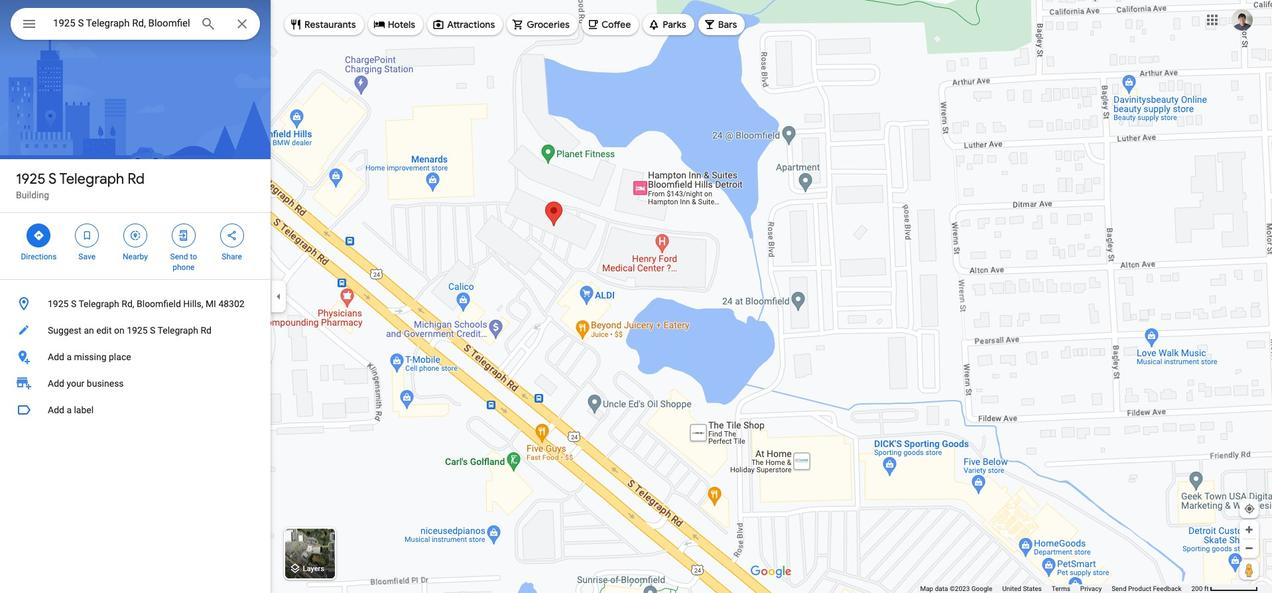 Task type: vqa. For each thing, say whether or not it's contained in the screenshot.
Collapse Side Panel image
yes



Task type: describe. For each thing, give the bounding box(es) containing it.
bars button
[[699, 9, 745, 40]]


[[33, 228, 45, 243]]

zoom in image
[[1245, 525, 1255, 535]]

telegraph for rd,
[[79, 299, 119, 309]]

your
[[67, 378, 85, 389]]

suggest an edit on 1925 s telegraph rd button
[[0, 317, 271, 344]]

google
[[972, 585, 993, 593]]

mi
[[206, 299, 216, 309]]

1925 s telegraph rd main content
[[0, 0, 271, 593]]


[[21, 15, 37, 33]]

add for add a label
[[48, 405, 64, 415]]

coffee button
[[582, 9, 639, 40]]

map data ©2023 google
[[921, 585, 993, 593]]


[[178, 228, 190, 243]]

1925 s telegraph rd, bloomfield hills, mi 48302 button
[[0, 291, 271, 317]]

feedback
[[1154, 585, 1182, 593]]

rd inside button
[[201, 325, 212, 336]]

google maps element
[[0, 0, 1273, 593]]

send to phone
[[170, 252, 197, 272]]

nearby
[[123, 252, 148, 261]]

missing
[[74, 352, 107, 362]]

send product feedback
[[1112, 585, 1182, 593]]

to
[[190, 252, 197, 261]]

on
[[114, 325, 125, 336]]

©2023
[[950, 585, 970, 593]]

coffee
[[602, 19, 631, 31]]

s for rd
[[48, 170, 57, 188]]

phone
[[173, 263, 195, 272]]

bloomfield
[[137, 299, 181, 309]]

edit
[[96, 325, 112, 336]]

 button
[[11, 8, 48, 42]]

groceries
[[527, 19, 570, 31]]

add your business
[[48, 378, 124, 389]]

1925 for rd
[[16, 170, 46, 188]]

suggest
[[48, 325, 82, 336]]

add a label
[[48, 405, 94, 415]]

s inside suggest an edit on 1925 s telegraph rd button
[[150, 325, 156, 336]]

add for add a missing place
[[48, 352, 64, 362]]

s for rd,
[[71, 299, 76, 309]]

data
[[935, 585, 949, 593]]

a for missing
[[67, 352, 72, 362]]

map
[[921, 585, 934, 593]]

telegraph for rd
[[59, 170, 124, 188]]

48302
[[219, 299, 245, 309]]

business
[[87, 378, 124, 389]]

layers
[[303, 565, 324, 574]]

an
[[84, 325, 94, 336]]

send product feedback button
[[1112, 585, 1182, 593]]

footer inside google maps element
[[921, 585, 1192, 593]]

1925 inside button
[[127, 325, 148, 336]]

rd inside 1925 s telegraph rd building
[[128, 170, 145, 188]]

zoom out image
[[1245, 543, 1255, 553]]

google account: nolan park  
(nolan.park@adept.ai) image
[[1232, 9, 1253, 30]]

save
[[79, 252, 96, 261]]

parks button
[[643, 9, 695, 40]]



Task type: locate. For each thing, give the bounding box(es) containing it.
 search field
[[11, 8, 260, 42]]

attractions button
[[427, 9, 503, 40]]

united states button
[[1003, 585, 1042, 593]]

hills,
[[183, 299, 203, 309]]

0 vertical spatial add
[[48, 352, 64, 362]]

product
[[1129, 585, 1152, 593]]

ft
[[1205, 585, 1209, 593]]

1925 right on
[[127, 325, 148, 336]]

None field
[[53, 15, 190, 31]]

telegraph
[[59, 170, 124, 188], [79, 299, 119, 309], [158, 325, 198, 336]]

0 horizontal spatial rd
[[128, 170, 145, 188]]

0 vertical spatial telegraph
[[59, 170, 124, 188]]

rd
[[128, 170, 145, 188], [201, 325, 212, 336]]

rd up ''
[[128, 170, 145, 188]]

telegraph inside button
[[79, 299, 119, 309]]

add inside button
[[48, 405, 64, 415]]

add a missing place button
[[0, 344, 271, 370]]

1925 for rd,
[[48, 299, 69, 309]]

a for label
[[67, 405, 72, 415]]

2 a from the top
[[67, 405, 72, 415]]

3 add from the top
[[48, 405, 64, 415]]

s up suggest
[[71, 299, 76, 309]]

s inside 1925 s telegraph rd, bloomfield hills, mi 48302 button
[[71, 299, 76, 309]]

1925 inside button
[[48, 299, 69, 309]]

add for add your business
[[48, 378, 64, 389]]

2 horizontal spatial s
[[150, 325, 156, 336]]

a left label
[[67, 405, 72, 415]]

send
[[170, 252, 188, 261], [1112, 585, 1127, 593]]

0 vertical spatial send
[[170, 252, 188, 261]]

rd,
[[122, 299, 134, 309]]

telegraph inside 1925 s telegraph rd building
[[59, 170, 124, 188]]

1 horizontal spatial send
[[1112, 585, 1127, 593]]

0 horizontal spatial send
[[170, 252, 188, 261]]

hotels button
[[368, 9, 423, 40]]

200 ft
[[1192, 585, 1209, 593]]

groceries button
[[507, 9, 578, 40]]

attractions
[[447, 19, 495, 31]]

footer
[[921, 585, 1192, 593]]

show your location image
[[1244, 503, 1256, 515]]

1925 s telegraph rd building
[[16, 170, 145, 200]]

0 horizontal spatial 1925
[[16, 170, 46, 188]]

1925
[[16, 170, 46, 188], [48, 299, 69, 309], [127, 325, 148, 336]]

2 add from the top
[[48, 378, 64, 389]]

add left label
[[48, 405, 64, 415]]

2 vertical spatial 1925
[[127, 325, 148, 336]]

restaurants
[[305, 19, 356, 31]]

s down 'bloomfield'
[[150, 325, 156, 336]]


[[129, 228, 141, 243]]

united
[[1003, 585, 1022, 593]]

1 vertical spatial s
[[71, 299, 76, 309]]

parks
[[663, 19, 687, 31]]

1925 inside 1925 s telegraph rd building
[[16, 170, 46, 188]]

add a missing place
[[48, 352, 131, 362]]

suggest an edit on 1925 s telegraph rd
[[48, 325, 212, 336]]

united states
[[1003, 585, 1042, 593]]

s
[[48, 170, 57, 188], [71, 299, 76, 309], [150, 325, 156, 336]]

hotels
[[388, 19, 415, 31]]


[[226, 228, 238, 243]]

send for send to phone
[[170, 252, 188, 261]]

telegraph inside button
[[158, 325, 198, 336]]

1925 up building
[[16, 170, 46, 188]]

collapse side panel image
[[271, 289, 286, 304]]

none field inside 1925 s telegraph rd, bloomfield hills, mi 48302 field
[[53, 15, 190, 31]]

1 horizontal spatial 1925
[[48, 299, 69, 309]]

1925 up suggest
[[48, 299, 69, 309]]

place
[[109, 352, 131, 362]]

2 vertical spatial s
[[150, 325, 156, 336]]

send inside button
[[1112, 585, 1127, 593]]

1 horizontal spatial rd
[[201, 325, 212, 336]]

a inside button
[[67, 352, 72, 362]]

2 vertical spatial add
[[48, 405, 64, 415]]

0 vertical spatial s
[[48, 170, 57, 188]]

label
[[74, 405, 94, 415]]

telegraph up edit
[[79, 299, 119, 309]]

actions for 1925 s telegraph rd region
[[0, 213, 271, 279]]

restaurants button
[[285, 9, 364, 40]]

add
[[48, 352, 64, 362], [48, 378, 64, 389], [48, 405, 64, 415]]

2 horizontal spatial 1925
[[127, 325, 148, 336]]

1 horizontal spatial s
[[71, 299, 76, 309]]

add your business link
[[0, 370, 271, 397]]

1 vertical spatial add
[[48, 378, 64, 389]]

telegraph up 
[[59, 170, 124, 188]]

send left product
[[1112, 585, 1127, 593]]

rd down 'mi'
[[201, 325, 212, 336]]

show street view coverage image
[[1240, 560, 1259, 580]]

footer containing map data ©2023 google
[[921, 585, 1192, 593]]

privacy
[[1081, 585, 1102, 593]]

a left missing
[[67, 352, 72, 362]]

1925 s telegraph rd, bloomfield hills, mi 48302
[[48, 299, 245, 309]]

terms
[[1052, 585, 1071, 593]]

0 vertical spatial a
[[67, 352, 72, 362]]

200 ft button
[[1192, 585, 1259, 593]]

s up building
[[48, 170, 57, 188]]

1 vertical spatial send
[[1112, 585, 1127, 593]]

add a label button
[[0, 397, 271, 423]]

add down suggest
[[48, 352, 64, 362]]

add left your at the left of the page
[[48, 378, 64, 389]]

s inside 1925 s telegraph rd building
[[48, 170, 57, 188]]

send up phone
[[170, 252, 188, 261]]

share
[[222, 252, 242, 261]]

send for send product feedback
[[1112, 585, 1127, 593]]

1 a from the top
[[67, 352, 72, 362]]

0 vertical spatial rd
[[128, 170, 145, 188]]

1 vertical spatial rd
[[201, 325, 212, 336]]

telegraph down hills,
[[158, 325, 198, 336]]

1925 S Telegraph Rd, Bloomfield Hills, MI 48302 field
[[11, 8, 260, 40]]

1 vertical spatial 1925
[[48, 299, 69, 309]]

0 vertical spatial 1925
[[16, 170, 46, 188]]

a inside button
[[67, 405, 72, 415]]

terms button
[[1052, 585, 1071, 593]]

privacy button
[[1081, 585, 1102, 593]]

a
[[67, 352, 72, 362], [67, 405, 72, 415]]

states
[[1023, 585, 1042, 593]]

add inside button
[[48, 352, 64, 362]]

0 horizontal spatial s
[[48, 170, 57, 188]]

directions
[[21, 252, 57, 261]]

send inside send to phone
[[170, 252, 188, 261]]

200
[[1192, 585, 1203, 593]]

1 vertical spatial telegraph
[[79, 299, 119, 309]]

bars
[[718, 19, 737, 31]]

1 vertical spatial a
[[67, 405, 72, 415]]

building
[[16, 190, 49, 200]]

1 add from the top
[[48, 352, 64, 362]]


[[81, 228, 93, 243]]

2 vertical spatial telegraph
[[158, 325, 198, 336]]



